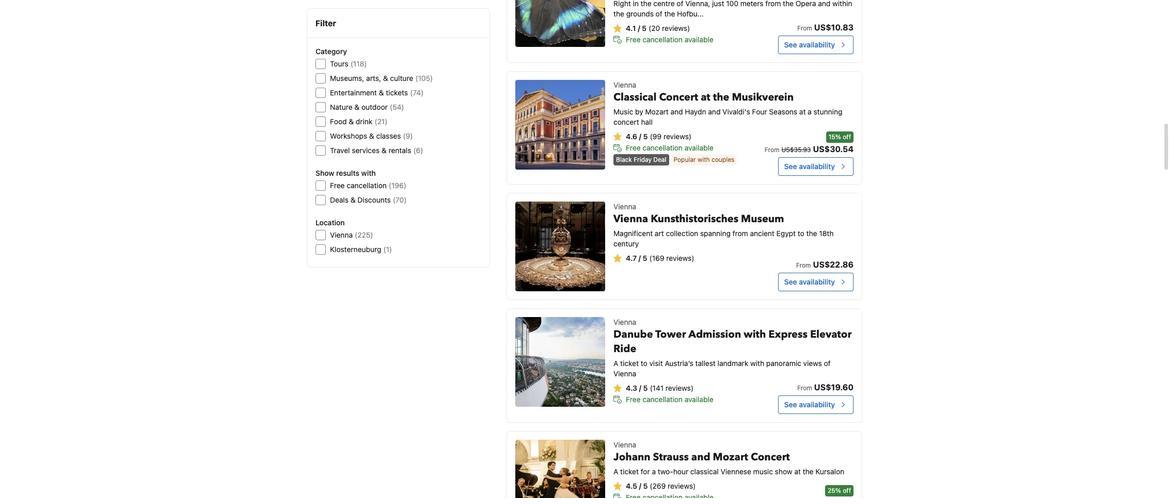 Task type: describe. For each thing, give the bounding box(es) containing it.
availability for vienna kunsthistorisches museum
[[799, 278, 835, 287]]

tickets
[[386, 88, 408, 97]]

vienna johann strauss and mozart concert a ticket for a two-hour classical viennese music show at the kursalon
[[614, 441, 844, 477]]

(54)
[[390, 103, 404, 112]]

travel
[[330, 146, 350, 155]]

see for classical concert at the musikverein
[[784, 162, 797, 171]]

15%
[[829, 133, 841, 141]]

kursalon
[[815, 468, 844, 477]]

see for danube tower admission with express elevator ride
[[784, 401, 797, 410]]

(196)
[[389, 181, 406, 190]]

four
[[752, 108, 767, 116]]

mozart inside vienna classical concert at the musikverein music by mozart and haydn and vivaldi's four seasons at a stunning concert hall
[[645, 108, 669, 116]]

visit
[[649, 360, 663, 368]]

black friday deal
[[616, 156, 666, 164]]

5 left the (20 at the top right of page
[[642, 24, 647, 33]]

discounts
[[358, 196, 391, 204]]

concert inside vienna classical concert at the musikverein music by mozart and haydn and vivaldi's four seasons at a stunning concert hall
[[659, 91, 698, 104]]

friday
[[634, 156, 652, 164]]

us$35.93
[[782, 146, 811, 154]]

/ for classical
[[639, 132, 641, 141]]

100
[[726, 0, 738, 8]]

/ for danube
[[639, 384, 641, 393]]

opera
[[796, 0, 816, 8]]

free cancellation (196)
[[330, 181, 406, 190]]

right
[[614, 0, 631, 8]]

a inside vienna johann strauss and mozart concert a ticket for a two-hour classical viennese music show at the kursalon
[[652, 468, 656, 477]]

4.5
[[626, 482, 637, 491]]

see availability for classical concert at the musikverein
[[784, 162, 835, 171]]

free cancellation available for tower
[[626, 396, 714, 404]]

(141
[[650, 384, 664, 393]]

century
[[614, 240, 639, 249]]

the inside vienna johann strauss and mozart concert a ticket for a two-hour classical viennese music show at the kursalon
[[803, 468, 814, 477]]

and right haydn
[[708, 108, 721, 116]]

cancellation for us$19.60
[[643, 396, 683, 404]]

(20
[[649, 24, 660, 33]]

music
[[753, 468, 773, 477]]

& for outdoor
[[354, 103, 360, 112]]

centre
[[653, 0, 675, 8]]

us$30.54
[[813, 145, 854, 154]]

grounds
[[626, 9, 654, 18]]

classical concert at the musikverein image
[[515, 80, 605, 170]]

magnificent
[[614, 229, 653, 238]]

with right landmark
[[750, 360, 764, 368]]

entertainment
[[330, 88, 377, 97]]

deals
[[330, 196, 349, 204]]

1 available from the top
[[685, 35, 714, 44]]

& right arts,
[[383, 74, 388, 83]]

(9)
[[403, 132, 413, 140]]

availability for classical concert at the musikverein
[[799, 162, 835, 171]]

0 vertical spatial of
[[677, 0, 683, 8]]

drink
[[356, 117, 372, 126]]

klosterneuburg
[[330, 245, 381, 254]]

johann
[[614, 451, 650, 465]]

4.6
[[626, 132, 637, 141]]

popular with couples
[[674, 156, 734, 164]]

5 for danube
[[643, 384, 648, 393]]

tallest
[[695, 360, 716, 368]]

to inside vienna danube tower admission with express elevator ride a ticket to visit austria's tallest landmark with panoramic views of vienna
[[641, 360, 647, 368]]

black
[[616, 156, 632, 164]]

nature & outdoor (54)
[[330, 103, 404, 112]]

(6)
[[413, 146, 423, 155]]

4.5 / 5 (269 reviews)
[[626, 482, 696, 491]]

and inside vienna johann strauss and mozart concert a ticket for a two-hour classical viennese music show at the kursalon
[[691, 451, 710, 465]]

us$22.86
[[813, 260, 854, 270]]

from us$10.83
[[797, 23, 854, 32]]

& down classes
[[382, 146, 387, 155]]

(269
[[650, 482, 666, 491]]

vienna for classical
[[614, 81, 636, 89]]

5 left "(169"
[[643, 254, 647, 263]]

from for us$22.86
[[796, 262, 811, 270]]

haydn
[[685, 108, 706, 116]]

results
[[336, 169, 359, 178]]

in
[[633, 0, 639, 8]]

vienna for johann
[[614, 441, 636, 450]]

stunning
[[814, 108, 842, 116]]

cancellation up "deals & discounts (70)"
[[347, 181, 387, 190]]

(99
[[650, 132, 662, 141]]

free for off
[[626, 144, 641, 152]]

4.1
[[626, 24, 636, 33]]

vienna vienna kunsthistorisches museum magnificent art collection spanning from ancient egypt to the 18th century
[[614, 203, 834, 249]]

see availability for vienna kunsthistorisches museum
[[784, 278, 835, 287]]

right in the centre of vienna, just 100 meters from the opera and within the grounds of the hofbu...
[[614, 0, 852, 18]]

vienna for vienna
[[614, 203, 636, 211]]

concert inside vienna johann strauss and mozart concert a ticket for a two-hour classical viennese music show at the kursalon
[[751, 451, 790, 465]]

ancient
[[750, 229, 775, 238]]

workshops & classes (9)
[[330, 132, 413, 140]]

ticket inside vienna danube tower admission with express elevator ride a ticket to visit austria's tallest landmark with panoramic views of vienna
[[620, 360, 639, 368]]

meters
[[740, 0, 763, 8]]

reviews) for concert
[[664, 132, 692, 141]]

reviews) for tower
[[666, 384, 694, 393]]

from inside "15% off from us$35.93 us$30.54"
[[765, 146, 779, 154]]

see for vienna kunsthistorisches museum
[[784, 278, 797, 287]]

1 availability from the top
[[799, 40, 835, 49]]

concert
[[614, 118, 639, 127]]

and inside right in the centre of vienna, just 100 meters from the opera and within the grounds of the hofbu...
[[818, 0, 830, 8]]

for
[[641, 468, 650, 477]]

category
[[316, 47, 347, 56]]

viennese
[[721, 468, 751, 477]]

admission
[[689, 328, 741, 342]]

available for at
[[685, 144, 714, 152]]

free for us$10.83
[[626, 35, 641, 44]]

of inside vienna danube tower admission with express elevator ride a ticket to visit austria's tallest landmark with panoramic views of vienna
[[824, 360, 831, 368]]

(70)
[[393, 196, 407, 204]]

4.7
[[626, 254, 637, 263]]

nature
[[330, 103, 352, 112]]

panoramic
[[766, 360, 801, 368]]

& for classes
[[369, 132, 374, 140]]

the inside vienna classical concert at the musikverein music by mozart and haydn and vivaldi's four seasons at a stunning concert hall
[[713, 91, 729, 104]]

4.7 / 5 (169 reviews)
[[626, 254, 694, 263]]

landmark
[[718, 360, 748, 368]]

reviews) right "(169"
[[666, 254, 694, 263]]

tours (118)
[[330, 59, 367, 68]]

tower
[[655, 328, 686, 342]]

musikverein
[[732, 91, 794, 104]]

danube
[[614, 328, 653, 342]]

the down 'centre'
[[664, 9, 675, 18]]

schmetterlinghaus - imperial butterfly house vienna admission ticket image
[[515, 0, 605, 47]]

4.1 / 5 (20 reviews)
[[626, 24, 690, 33]]

views
[[803, 360, 822, 368]]

art
[[655, 229, 664, 238]]

show results with
[[316, 169, 376, 178]]



Task type: locate. For each thing, give the bounding box(es) containing it.
0 horizontal spatial mozart
[[645, 108, 669, 116]]

from down views
[[797, 385, 812, 393]]

the left 18th
[[806, 229, 817, 238]]

ticket down ride
[[620, 360, 639, 368]]

popular
[[674, 156, 696, 164]]

/ right 4.5
[[639, 482, 641, 491]]

from
[[797, 24, 812, 32], [765, 146, 779, 154], [796, 262, 811, 270], [797, 385, 812, 393]]

vienna (225)
[[330, 231, 373, 240]]

1 horizontal spatial of
[[677, 0, 683, 8]]

availability down from us$19.60
[[799, 401, 835, 410]]

hofbu...
[[677, 9, 704, 18]]

from for us$10.83
[[797, 24, 812, 32]]

ticket inside vienna johann strauss and mozart concert a ticket for a two-hour classical viennese music show at the kursalon
[[620, 468, 639, 477]]

reviews) for strauss
[[668, 482, 696, 491]]

ticket
[[620, 360, 639, 368], [620, 468, 639, 477]]

1 see availability from the top
[[784, 40, 835, 49]]

3 availability from the top
[[799, 278, 835, 287]]

hour
[[673, 468, 688, 477]]

danube tower admission with express elevator ride image
[[515, 318, 605, 408]]

the left kursalon
[[803, 468, 814, 477]]

the up vivaldi's
[[713, 91, 729, 104]]

to inside vienna vienna kunsthistorisches museum magnificent art collection spanning from ancient egypt to the 18th century
[[798, 229, 804, 238]]

2 free cancellation available from the top
[[626, 144, 714, 152]]

a inside vienna danube tower admission with express elevator ride a ticket to visit austria's tallest landmark with panoramic views of vienna
[[614, 360, 618, 368]]

& up food & drink (21)
[[354, 103, 360, 112]]

from inside right in the centre of vienna, just 100 meters from the opera and within the grounds of the hofbu...
[[765, 0, 781, 8]]

0 vertical spatial concert
[[659, 91, 698, 104]]

/ right '4.6'
[[639, 132, 641, 141]]

classical
[[690, 468, 719, 477]]

(225)
[[355, 231, 373, 240]]

from left us$35.93
[[765, 146, 779, 154]]

of down 'centre'
[[656, 9, 662, 18]]

0 vertical spatial available
[[685, 35, 714, 44]]

4 see availability from the top
[[784, 401, 835, 410]]

(169
[[649, 254, 664, 263]]

filter
[[316, 19, 336, 28]]

2 off from the top
[[843, 488, 851, 495]]

0 vertical spatial to
[[798, 229, 804, 238]]

1 see from the top
[[784, 40, 797, 49]]

& for tickets
[[379, 88, 384, 97]]

2 availability from the top
[[799, 162, 835, 171]]

vienna danube tower admission with express elevator ride a ticket to visit austria's tallest landmark with panoramic views of vienna
[[614, 318, 852, 379]]

/ for johann
[[639, 482, 641, 491]]

see availability for danube tower admission with express elevator ride
[[784, 401, 835, 410]]

available down hofbu...
[[685, 35, 714, 44]]

reviews) down hofbu...
[[662, 24, 690, 33]]

4.3
[[626, 384, 637, 393]]

see down us$35.93
[[784, 162, 797, 171]]

1 off from the top
[[843, 133, 851, 141]]

free down '4.3'
[[626, 396, 641, 404]]

1 vertical spatial from
[[733, 229, 748, 238]]

elevator
[[810, 328, 852, 342]]

5 left (141 on the bottom right of the page
[[643, 384, 648, 393]]

cancellation for off
[[643, 144, 683, 152]]

availability for danube tower admission with express elevator ride
[[799, 401, 835, 410]]

a inside vienna johann strauss and mozart concert a ticket for a two-hour classical viennese music show at the kursalon
[[614, 468, 618, 477]]

from inside vienna vienna kunsthistorisches museum magnificent art collection spanning from ancient egypt to the 18th century
[[733, 229, 748, 238]]

museum
[[741, 212, 784, 226]]

0 horizontal spatial from
[[733, 229, 748, 238]]

and left haydn
[[671, 108, 683, 116]]

available for admission
[[685, 396, 714, 404]]

from inside the from us$10.83
[[797, 24, 812, 32]]

at right seasons
[[799, 108, 806, 116]]

by
[[635, 108, 643, 116]]

off
[[843, 133, 851, 141], [843, 488, 851, 495]]

0 horizontal spatial concert
[[659, 91, 698, 104]]

5 left (99
[[643, 132, 648, 141]]

1 a from the top
[[614, 360, 618, 368]]

1 horizontal spatial to
[[798, 229, 804, 238]]

see down opera
[[784, 40, 797, 49]]

the down right at right top
[[614, 9, 624, 18]]

availability down the from us$10.83
[[799, 40, 835, 49]]

vienna inside vienna johann strauss and mozart concert a ticket for a two-hour classical viennese music show at the kursalon
[[614, 441, 636, 450]]

free
[[626, 35, 641, 44], [626, 144, 641, 152], [330, 181, 345, 190], [626, 396, 641, 404]]

25% off
[[828, 488, 851, 495]]

at right show
[[794, 468, 801, 477]]

5 left (269
[[643, 482, 648, 491]]

austria's
[[665, 360, 693, 368]]

2 ticket from the top
[[620, 468, 639, 477]]

vienna for (225)
[[330, 231, 353, 240]]

15% off from us$35.93 us$30.54
[[765, 133, 854, 154]]

3 see availability from the top
[[784, 278, 835, 287]]

culture
[[390, 74, 413, 83]]

& for discounts
[[351, 196, 356, 204]]

with
[[698, 156, 710, 164], [361, 169, 376, 178], [744, 328, 766, 342], [750, 360, 764, 368]]

the right in
[[641, 0, 651, 8]]

3 see from the top
[[784, 278, 797, 287]]

off inside "15% off from us$35.93 us$30.54"
[[843, 133, 851, 141]]

from left us$22.86
[[796, 262, 811, 270]]

to right egypt
[[798, 229, 804, 238]]

1 vertical spatial of
[[656, 9, 662, 18]]

&
[[383, 74, 388, 83], [379, 88, 384, 97], [354, 103, 360, 112], [349, 117, 354, 126], [369, 132, 374, 140], [382, 146, 387, 155], [351, 196, 356, 204]]

0 vertical spatial ticket
[[620, 360, 639, 368]]

a inside vienna classical concert at the musikverein music by mozart and haydn and vivaldi's four seasons at a stunning concert hall
[[808, 108, 812, 116]]

off for 25% off
[[843, 488, 851, 495]]

from inside "from us$22.86"
[[796, 262, 811, 270]]

& left drink
[[349, 117, 354, 126]]

availability down "from us$22.86"
[[799, 278, 835, 287]]

1 horizontal spatial concert
[[751, 451, 790, 465]]

0 horizontal spatial to
[[641, 360, 647, 368]]

show
[[775, 468, 792, 477]]

mozart
[[645, 108, 669, 116], [713, 451, 748, 465]]

from for us$19.60
[[797, 385, 812, 393]]

services
[[352, 146, 380, 155]]

food & drink (21)
[[330, 117, 387, 126]]

3 available from the top
[[685, 396, 714, 404]]

free cancellation available for concert
[[626, 144, 714, 152]]

available up popular with couples
[[685, 144, 714, 152]]

/ right 4.1 on the top right
[[638, 24, 640, 33]]

/ right the 4.7
[[639, 254, 641, 263]]

a left stunning
[[808, 108, 812, 116]]

deals & discounts (70)
[[330, 196, 407, 204]]

of
[[677, 0, 683, 8], [656, 9, 662, 18], [824, 360, 831, 368]]

kunsthistorisches
[[651, 212, 738, 226]]

1 horizontal spatial mozart
[[713, 451, 748, 465]]

cancellation down 4.1 / 5 (20 reviews)
[[643, 35, 683, 44]]

within
[[832, 0, 852, 8]]

/ right '4.3'
[[639, 384, 641, 393]]

johann strauss and mozart concert image
[[515, 441, 605, 499]]

museums,
[[330, 74, 364, 83]]

1 free cancellation available from the top
[[626, 35, 714, 44]]

see down "from us$22.86"
[[784, 278, 797, 287]]

4.3 / 5 (141 reviews)
[[626, 384, 694, 393]]

the
[[641, 0, 651, 8], [783, 0, 794, 8], [614, 9, 624, 18], [664, 9, 675, 18], [713, 91, 729, 104], [806, 229, 817, 238], [803, 468, 814, 477]]

vienna
[[614, 81, 636, 89], [614, 203, 636, 211], [614, 212, 648, 226], [330, 231, 353, 240], [614, 318, 636, 327], [614, 370, 636, 379], [614, 441, 636, 450]]

1 vertical spatial concert
[[751, 451, 790, 465]]

2 vertical spatial available
[[685, 396, 714, 404]]

from right meters
[[765, 0, 781, 8]]

with right 'popular'
[[698, 156, 710, 164]]

see availability down the from us$10.83
[[784, 40, 835, 49]]

from inside from us$19.60
[[797, 385, 812, 393]]

0 vertical spatial a
[[614, 360, 618, 368]]

free cancellation available down 4.3 / 5 (141 reviews)
[[626, 396, 714, 404]]

0 vertical spatial a
[[808, 108, 812, 116]]

from us$19.60
[[797, 383, 854, 393]]

18th
[[819, 229, 834, 238]]

from left 'ancient'
[[733, 229, 748, 238]]

(118)
[[350, 59, 367, 68]]

see availability down from us$19.60
[[784, 401, 835, 410]]

travel services & rentals (6)
[[330, 146, 423, 155]]

0 vertical spatial mozart
[[645, 108, 669, 116]]

free cancellation available down 4.1 / 5 (20 reviews)
[[626, 35, 714, 44]]

reviews)
[[662, 24, 690, 33], [664, 132, 692, 141], [666, 254, 694, 263], [666, 384, 694, 393], [668, 482, 696, 491]]

from down opera
[[797, 24, 812, 32]]

25%
[[828, 488, 841, 495]]

vivaldi's
[[723, 108, 750, 116]]

& right deals
[[351, 196, 356, 204]]

off right the 15%
[[843, 133, 851, 141]]

and up classical
[[691, 451, 710, 465]]

1 vertical spatial a
[[614, 468, 618, 477]]

& for drink
[[349, 117, 354, 126]]

express
[[769, 328, 808, 342]]

mozart up 'viennese'
[[713, 451, 748, 465]]

see availability down us$35.93
[[784, 162, 835, 171]]

1 vertical spatial at
[[799, 108, 806, 116]]

a down the johann
[[614, 468, 618, 477]]

strauss
[[653, 451, 689, 465]]

1 vertical spatial off
[[843, 488, 851, 495]]

& down museums, arts, & culture (105)
[[379, 88, 384, 97]]

0 vertical spatial free cancellation available
[[626, 35, 714, 44]]

collection
[[666, 229, 698, 238]]

4 see from the top
[[784, 401, 797, 410]]

2 available from the top
[[685, 144, 714, 152]]

1 vertical spatial free cancellation available
[[626, 144, 714, 152]]

2 see from the top
[[784, 162, 797, 171]]

1 vertical spatial available
[[685, 144, 714, 152]]

1 vertical spatial a
[[652, 468, 656, 477]]

2 see availability from the top
[[784, 162, 835, 171]]

vienna for danube
[[614, 318, 636, 327]]

ride
[[614, 343, 636, 356]]

of up hofbu...
[[677, 0, 683, 8]]

ticket up 4.5
[[620, 468, 639, 477]]

4 availability from the top
[[799, 401, 835, 410]]

us$10.83
[[814, 23, 854, 32]]

0 vertical spatial from
[[765, 0, 781, 8]]

concert
[[659, 91, 698, 104], [751, 451, 790, 465]]

mozart inside vienna johann strauss and mozart concert a ticket for a two-hour classical viennese music show at the kursalon
[[713, 451, 748, 465]]

1 vertical spatial mozart
[[713, 451, 748, 465]]

at up haydn
[[701, 91, 710, 104]]

vienna inside vienna classical concert at the musikverein music by mozart and haydn and vivaldi's four seasons at a stunning concert hall
[[614, 81, 636, 89]]

3 free cancellation available from the top
[[626, 396, 714, 404]]

reviews) right (99
[[664, 132, 692, 141]]

concert up haydn
[[659, 91, 698, 104]]

concert up music
[[751, 451, 790, 465]]

from us$22.86
[[796, 260, 854, 270]]

5 for johann
[[643, 482, 648, 491]]

2 horizontal spatial of
[[824, 360, 831, 368]]

cancellation
[[643, 35, 683, 44], [643, 144, 683, 152], [347, 181, 387, 190], [643, 396, 683, 404]]

1 ticket from the top
[[620, 360, 639, 368]]

0 horizontal spatial a
[[652, 468, 656, 477]]

0 horizontal spatial of
[[656, 9, 662, 18]]

with left express on the bottom right of page
[[744, 328, 766, 342]]

0 vertical spatial at
[[701, 91, 710, 104]]

entertainment & tickets (74)
[[330, 88, 424, 97]]

and left within
[[818, 0, 830, 8]]

5
[[642, 24, 647, 33], [643, 132, 648, 141], [643, 254, 647, 263], [643, 384, 648, 393], [643, 482, 648, 491]]

see availability down "from us$22.86"
[[784, 278, 835, 287]]

free up deals
[[330, 181, 345, 190]]

2 a from the top
[[614, 468, 618, 477]]

reviews) right (141 on the bottom right of the page
[[666, 384, 694, 393]]

2 vertical spatial at
[[794, 468, 801, 477]]

a right for
[[652, 468, 656, 477]]

with up the free cancellation (196)
[[361, 169, 376, 178]]

food
[[330, 117, 347, 126]]

of right views
[[824, 360, 831, 368]]

/
[[638, 24, 640, 33], [639, 132, 641, 141], [639, 254, 641, 263], [639, 384, 641, 393], [639, 482, 641, 491]]

cancellation for us$10.83
[[643, 35, 683, 44]]

& up travel services & rentals (6)
[[369, 132, 374, 140]]

a
[[808, 108, 812, 116], [652, 468, 656, 477]]

1 horizontal spatial a
[[808, 108, 812, 116]]

rentals
[[389, 146, 411, 155]]

arts,
[[366, 74, 381, 83]]

off right 25%
[[843, 488, 851, 495]]

1 vertical spatial ticket
[[620, 468, 639, 477]]

1 vertical spatial to
[[641, 360, 647, 368]]

the left opera
[[783, 0, 794, 8]]

cancellation down 4.3 / 5 (141 reviews)
[[643, 396, 683, 404]]

hall
[[641, 118, 653, 127]]

free down '4.6'
[[626, 144, 641, 152]]

reviews) down hour
[[668, 482, 696, 491]]

2 vertical spatial free cancellation available
[[626, 396, 714, 404]]

a down ride
[[614, 360, 618, 368]]

free for us$19.60
[[626, 396, 641, 404]]

available down tallest
[[685, 396, 714, 404]]

egypt
[[776, 229, 796, 238]]

free cancellation available up deal
[[626, 144, 714, 152]]

vienna classical concert at the musikverein music by mozart and haydn and vivaldi's four seasons at a stunning concert hall
[[614, 81, 842, 127]]

seasons
[[769, 108, 797, 116]]

1 horizontal spatial from
[[765, 0, 781, 8]]

klosterneuburg (1)
[[330, 245, 392, 254]]

available
[[685, 35, 714, 44], [685, 144, 714, 152], [685, 396, 714, 404]]

2 vertical spatial of
[[824, 360, 831, 368]]

availability down us$30.54
[[799, 162, 835, 171]]

at inside vienna johann strauss and mozart concert a ticket for a two-hour classical viennese music show at the kursalon
[[794, 468, 801, 477]]

vienna kunsthistorisches museum image
[[515, 202, 605, 292]]

(74)
[[410, 88, 424, 97]]

just
[[712, 0, 724, 8]]

off for 15% off from us$35.93 us$30.54
[[843, 133, 851, 141]]

us$19.60
[[814, 383, 854, 393]]

(1)
[[383, 245, 392, 254]]

to left visit
[[641, 360, 647, 368]]

0 vertical spatial off
[[843, 133, 851, 141]]

5 for classical
[[643, 132, 648, 141]]

mozart up hall
[[645, 108, 669, 116]]

see down panoramic
[[784, 401, 797, 410]]

cancellation down 4.6 / 5 (99 reviews)
[[643, 144, 683, 152]]

the inside vienna vienna kunsthistorisches museum magnificent art collection spanning from ancient egypt to the 18th century
[[806, 229, 817, 238]]

vienna,
[[685, 0, 710, 8]]

free down 4.1 on the top right
[[626, 35, 641, 44]]



Task type: vqa. For each thing, say whether or not it's contained in the screenshot.


